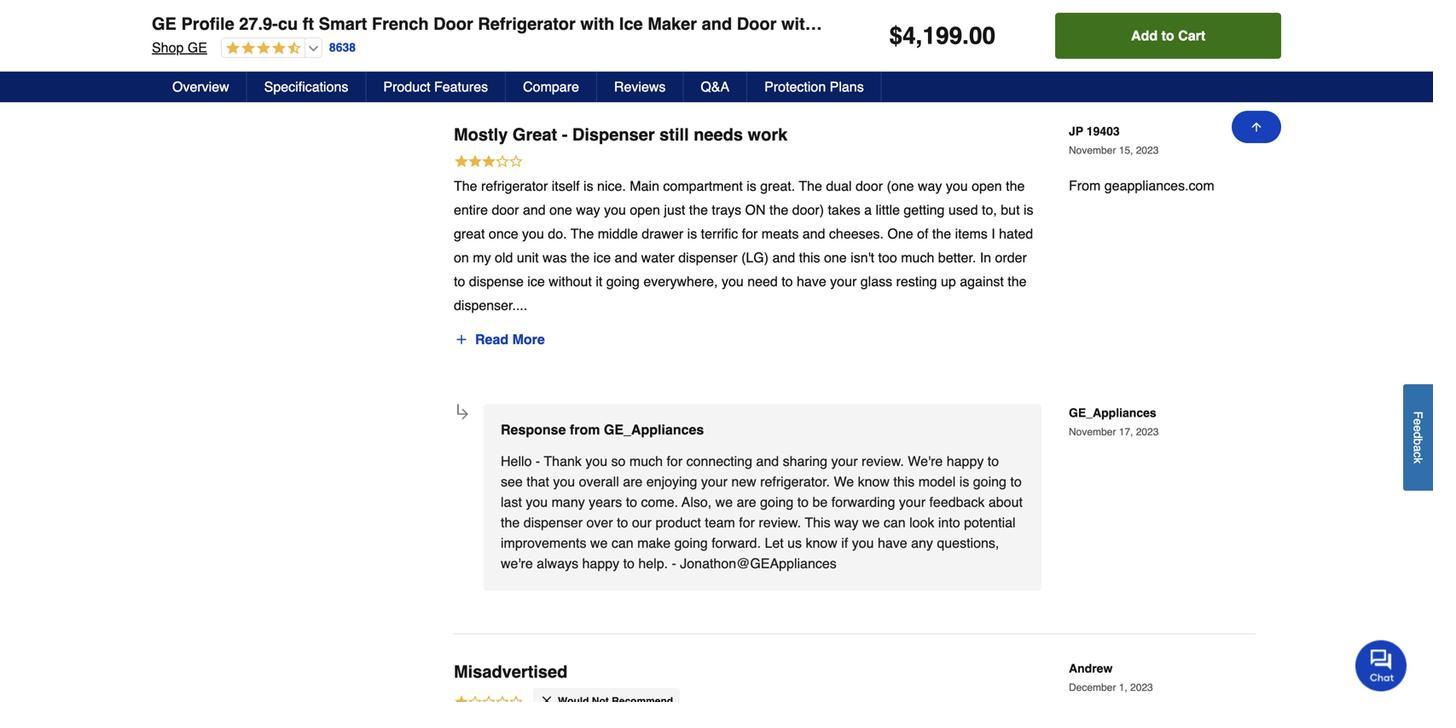 Task type: vqa. For each thing, say whether or not it's contained in the screenshot.
the 4.8-
no



Task type: locate. For each thing, give the bounding box(es) containing it.
door button
[[743, 0, 795, 28]]

1 vertical spatial much
[[630, 454, 663, 470]]

features
[[1040, 5, 1094, 21]]

door up the 'little'
[[856, 178, 883, 194]]

read more
[[475, 332, 545, 348]]

$
[[889, 22, 903, 49]]

dispenser up improvements
[[524, 515, 583, 531]]

we down forwarding
[[862, 515, 880, 531]]

1 horizontal spatial be
[[813, 495, 828, 510]]

1 horizontal spatial review.
[[862, 454, 904, 470]]

see
[[501, 474, 523, 490]]

way down itself
[[576, 202, 600, 218]]

product features button
[[978, 0, 1105, 28]]

1 horizontal spatial defect button
[[1002, 35, 1063, 64]]

1 vertical spatial happy
[[582, 556, 619, 572]]

1 horizontal spatial that
[[527, 474, 549, 490]]

your down connecting
[[701, 474, 728, 490]]

nice.
[[597, 178, 626, 194]]

can down "our"
[[612, 536, 634, 551]]

with down rating
[[251, 30, 269, 42]]

december
[[1069, 682, 1116, 694]]

open down main
[[630, 202, 660, 218]]

door left the within
[[737, 14, 777, 34]]

way up getting in the top right of the page
[[918, 178, 942, 194]]

0 horizontal spatial be
[[177, 43, 189, 55]]

2 vertical spatial we
[[590, 536, 608, 551]]

1 horizontal spatial feedback
[[929, 495, 985, 510]]

0 vertical spatial one
[[549, 202, 572, 218]]

compare button
[[506, 72, 597, 102]]

product down also,
[[656, 515, 701, 531]]

e up "b"
[[1412, 426, 1425, 432]]

a down may
[[272, 30, 278, 42]]

do.
[[548, 226, 567, 242]]

might
[[396, 30, 421, 42]]

0 vertical spatial way
[[918, 178, 942, 194]]

ice down unit
[[527, 274, 545, 290]]

the right the 'of'
[[932, 226, 951, 242]]

for up the enjoying
[[667, 454, 683, 470]]

0 vertical spatial this
[[799, 250, 820, 266]]

know down the this
[[806, 536, 838, 551]]

1 vertical spatial have
[[878, 536, 907, 551]]

1 vertical spatial -
[[536, 454, 540, 470]]

the right just
[[689, 202, 708, 218]]

0 vertical spatial that
[[177, 30, 195, 42]]

defect button
[[933, 35, 995, 64], [1002, 35, 1063, 64]]

is right model
[[960, 474, 969, 490]]

1 vertical spatial that
[[527, 474, 549, 490]]

about
[[989, 495, 1023, 510]]

too
[[878, 250, 897, 266]]

one left isn't
[[824, 250, 847, 266]]

feedback down select
[[303, 43, 345, 55]]

isn't
[[851, 250, 875, 266]]

1 horizontal spatial open
[[972, 178, 1002, 194]]

2 defect button from the left
[[1002, 35, 1063, 64]]

2 defect from the left
[[1013, 41, 1052, 57]]

much right so
[[630, 454, 663, 470]]

your up we on the bottom right of the page
[[831, 454, 858, 470]]

your down isn't
[[830, 274, 857, 290]]

ge_appliances up so
[[604, 422, 704, 438]]

for
[[225, 57, 237, 69], [742, 226, 758, 242], [667, 454, 683, 470], [739, 515, 755, 531]]

great.
[[760, 178, 795, 194]]

(lg)
[[741, 250, 769, 266]]

order
[[995, 250, 1027, 266]]

0 vertical spatial open
[[972, 178, 1002, 194]]

2023 inside andrew december 1, 2023
[[1130, 682, 1153, 694]]

we up team
[[715, 495, 733, 510]]

2023 right the 15,
[[1136, 144, 1159, 156]]

to,
[[982, 202, 997, 218]]

0 horizontal spatial product
[[656, 515, 701, 531]]

add
[[1131, 28, 1158, 44]]

new
[[731, 474, 757, 490]]

the up entire
[[454, 178, 477, 194]]

read
[[475, 332, 509, 348]]

1 horizontal spatial are
[[623, 474, 643, 490]]

plans
[[830, 79, 864, 95]]

1 vertical spatial we
[[862, 515, 880, 531]]

for down the 'provide'
[[225, 57, 237, 69]]

this down we're
[[894, 474, 915, 490]]

much up resting
[[901, 250, 934, 266]]

0 vertical spatial november
[[1069, 144, 1116, 156]]

the up shop ge
[[177, 16, 195, 28]]

2 vertical spatial way
[[834, 515, 859, 531]]

geappliances.com
[[1105, 178, 1215, 194]]

getting
[[904, 202, 945, 218]]

1 vertical spatial 2023
[[1136, 426, 1159, 438]]

1 defect button from the left
[[933, 35, 995, 64]]

0 vertical spatial have
[[797, 274, 826, 290]]

product
[[383, 79, 430, 95]]

0 vertical spatial 2023
[[1136, 144, 1159, 156]]

response from ge_appliances
[[501, 422, 704, 438]]

door left thumb up image
[[433, 14, 473, 34]]

0 vertical spatial much
[[901, 250, 934, 266]]

let
[[765, 536, 784, 551]]

going down the refrigerator. on the bottom right of page
[[760, 495, 794, 510]]

- right help.
[[672, 556, 676, 572]]

is inside hello - thank you so much for connecting and sharing your review. we're happy to see that you overall are enjoying your new refrigerator. we know this model is going to last you many years to come.  also, we are going to be forwarding your feedback about the dispenser over to our product team for review. this way we can look into potential improvements we can make going forward.  let us know if you have any questions, we're always happy to help. - jonathon@geappliances
[[960, 474, 969, 490]]

without
[[549, 274, 592, 290]]

know up forwarding
[[858, 474, 890, 490]]

2 november from the top
[[1069, 426, 1116, 438]]

1,
[[1119, 682, 1128, 694]]

shop ge
[[152, 40, 207, 55]]

1 horizontal spatial -
[[562, 125, 568, 144]]

b
[[1412, 439, 1425, 446]]

plastic
[[875, 41, 915, 57]]

going down team
[[675, 536, 708, 551]]

dispenser inside hello - thank you so much for connecting and sharing your review. we're happy to see that you overall are enjoying your new refrigerator. we know this model is going to last you many years to come.  also, we are going to be forwarding your feedback about the dispenser over to our product team for review. this way we can look into potential improvements we can make going forward.  let us know if you have any questions, we're always happy to help. - jonathon@geappliances
[[524, 515, 583, 531]]

door left $
[[835, 14, 875, 34]]

0 horizontal spatial that
[[177, 30, 195, 42]]

d
[[1412, 432, 1425, 439]]

2 horizontal spatial door
[[835, 14, 875, 34]]

0 vertical spatial product
[[989, 5, 1036, 21]]

much inside the refrigerator itself is nice.  main compartment is great.  the dual door (one way you open the entire door and one way you open just the trays on the door) takes a little getting used to, but is great once you do.  the middle drawer is terrific for meats and cheeses.  one of the items i hated on my old unit was the ice and water dispenser (lg) and this one isn't too much better. in order to dispense ice without it going everywhere, you need to have your glass resting up against the dispenser....
[[901, 250, 934, 266]]

help.
[[638, 556, 668, 572]]

entire
[[454, 202, 488, 218]]

dispenser
[[678, 250, 738, 266], [524, 515, 583, 531]]

forwarding
[[832, 495, 895, 510]]

2 vertical spatial 2023
[[1130, 682, 1153, 694]]

any
[[911, 536, 933, 551]]

0 vertical spatial be
[[177, 43, 189, 55]]

1 vertical spatial product
[[656, 515, 701, 531]]

and up new
[[756, 454, 779, 470]]

defect for second defect button from the right
[[944, 41, 984, 57]]

1 horizontal spatial have
[[878, 536, 907, 551]]

- right hello
[[536, 454, 540, 470]]

dispenser down terrific at the top of the page
[[678, 250, 738, 266]]

are up asked
[[197, 30, 212, 42]]

it
[[596, 274, 603, 290]]

0 horizontal spatial one
[[549, 202, 572, 218]]

november left 17,
[[1069, 426, 1116, 438]]

be up the this
[[813, 495, 828, 510]]

you up "overall"
[[586, 454, 608, 470]]

-
[[562, 125, 568, 144], [536, 454, 540, 470], [672, 556, 676, 572]]

a up k
[[1412, 446, 1425, 452]]

add to cart
[[1131, 28, 1206, 44]]

1 horizontal spatial product
[[989, 5, 1036, 21]]

door)
[[792, 202, 824, 218]]

0 horizontal spatial know
[[806, 536, 838, 551]]

door up once
[[492, 202, 519, 218]]

f e e d b a c k
[[1412, 412, 1425, 464]]

drawers
[[674, 5, 725, 21]]

2 horizontal spatial -
[[672, 556, 676, 572]]

defect button down resistant
[[1002, 35, 1063, 64]]

and inside hello - thank you so much for connecting and sharing your review. we're happy to see that you overall are enjoying your new refrigerator. we know this model is going to last you many years to come.  also, we are going to be forwarding your feedback about the dispenser over to our product team for review. this way we can look into potential improvements we can make going forward.  let us know if you have any questions, we're always happy to help. - jonathon@geappliances
[[756, 454, 779, 470]]

protection plans
[[765, 79, 864, 95]]

15,
[[1119, 144, 1133, 156]]

defect down resistant
[[1013, 41, 1052, 57]]

0 horizontal spatial dispenser
[[524, 515, 583, 531]]

product inside button
[[989, 5, 1036, 21]]

your
[[830, 274, 857, 290], [831, 454, 858, 470], [701, 474, 728, 490], [899, 495, 926, 510]]

1 defect from the left
[[944, 41, 984, 57]]

customers
[[346, 30, 393, 42]]

ge_appliances up 17,
[[1069, 406, 1157, 420]]

(good
[[348, 43, 374, 55]]

1 horizontal spatial way
[[834, 515, 859, 531]]

1 horizontal spatial know
[[858, 474, 890, 490]]

last
[[501, 495, 522, 510]]

from
[[570, 422, 600, 438]]

middle
[[598, 226, 638, 242]]

19403
[[1087, 124, 1120, 138]]

this inside hello - thank you so much for connecting and sharing your review. we're happy to see that you overall are enjoying your new refrigerator. we know this model is going to last you many years to come.  also, we are going to be forwarding your feedback about the dispenser over to our product team for review. this way we can look into potential improvements we can make going forward.  let us know if you have any questions, we're always happy to help. - jonathon@geappliances
[[894, 474, 915, 490]]

1 horizontal spatial door
[[754, 5, 784, 21]]

0 vertical spatial -
[[562, 125, 568, 144]]

provide
[[233, 43, 267, 55]]

into
[[938, 515, 960, 531]]

cheeses.
[[829, 226, 884, 242]]

dispenser inside the refrigerator itself is nice.  main compartment is great.  the dual door (one way you open the entire door and one way you open just the trays on the door) takes a little getting used to, but is great once you do.  the middle drawer is terrific for meats and cheeses.  one of the items i hated on my old unit was the ice and water dispenser (lg) and this one isn't too much better. in order to dispense ice without it going everywhere, you need to have your glass resting up against the dispenser....
[[678, 250, 738, 266]]

be inside hello - thank you so much for connecting and sharing your review. we're happy to see that you overall are enjoying your new refrigerator. we know this model is going to last you many years to come.  also, we are going to be forwarding your feedback about the dispenser over to our product team for review. this way we can look into potential improvements we can make going forward.  let us know if you have any questions, we're always happy to help. - jonathon@geappliances
[[813, 495, 828, 510]]

0 vertical spatial feedback
[[303, 43, 345, 55]]

0 vertical spatial ge_appliances
[[1069, 406, 1157, 420]]

0 horizontal spatial can
[[612, 536, 634, 551]]

have right need
[[797, 274, 826, 290]]

is left terrific at the top of the page
[[687, 226, 697, 242]]

the down last
[[501, 515, 520, 531]]

takes
[[828, 202, 861, 218]]

are down new
[[737, 495, 756, 510]]

for inside the refrigerator itself is nice.  main compartment is great.  the dual door (one way you open the entire door and one way you open just the trays on the door) takes a little getting used to, but is great once you do.  the middle drawer is terrific for meats and cheeses.  one of the items i hated on my old unit was the ice and water dispenser (lg) and this one isn't too much better. in order to dispense ice without it going everywhere, you need to have your glass resting up against the dispenser....
[[742, 226, 758, 242]]

your up the look
[[899, 495, 926, 510]]

trays
[[712, 202, 741, 218]]

refrigerator
[[481, 178, 548, 194]]

1 vertical spatial review.
[[759, 515, 801, 531]]

0 horizontal spatial happy
[[582, 556, 619, 572]]

with left ice
[[580, 14, 615, 34]]

1 horizontal spatial ge_appliances
[[1069, 406, 1157, 420]]

review.
[[862, 454, 904, 470], [759, 515, 801, 531]]

model
[[919, 474, 956, 490]]

my
[[473, 250, 491, 266]]

be up exchange
[[177, 43, 189, 55]]

0 horizontal spatial ice
[[527, 274, 545, 290]]

- right great
[[562, 125, 568, 144]]

2023 right 17,
[[1136, 426, 1159, 438]]

arrow up image
[[1250, 120, 1263, 134]]

0 horizontal spatial door
[[492, 202, 519, 218]]

1 vertical spatial feedback
[[929, 495, 985, 510]]

going right it
[[606, 274, 640, 290]]

1 vertical spatial dispenser
[[524, 515, 583, 531]]

the up but
[[1006, 178, 1025, 194]]

you up middle
[[604, 202, 626, 218]]

1 november from the top
[[1069, 144, 1116, 156]]

2 horizontal spatial we
[[862, 515, 880, 531]]

1 horizontal spatial ge
[[188, 40, 207, 55]]

our
[[632, 515, 652, 531]]

dispenser....
[[454, 298, 527, 313]]

1 vertical spatial ge_appliances
[[604, 422, 704, 438]]

november down 19403
[[1069, 144, 1116, 156]]

1 horizontal spatial door
[[737, 14, 777, 34]]

0 horizontal spatial defect
[[944, 41, 984, 57]]

we down over
[[590, 536, 608, 551]]

november inside jp 19403 november 15, 2023
[[1069, 144, 1116, 156]]

0 horizontal spatial door
[[433, 14, 473, 34]]

happy down over
[[582, 556, 619, 572]]

0 horizontal spatial much
[[630, 454, 663, 470]]

ice up it
[[593, 250, 611, 266]]

ge up shop
[[152, 14, 177, 34]]

for up (lg)
[[742, 226, 758, 242]]

1 horizontal spatial happy
[[947, 454, 984, 470]]

2023 right the 1,
[[1130, 682, 1153, 694]]

1 vertical spatial this
[[894, 474, 915, 490]]

1 door from the left
[[433, 14, 473, 34]]

happy up model
[[947, 454, 984, 470]]

ge_appliances inside ge_appliances november 17, 2023
[[1069, 406, 1157, 420]]

arrow right image
[[455, 406, 471, 423]]

way inside hello - thank you so much for connecting and sharing your review. we're happy to see that you overall are enjoying your new refrigerator. we know this model is going to last you many years to come.  also, we are going to be forwarding your feedback about the dispenser over to our product team for review. this way we can look into potential improvements we can make going forward.  let us know if you have any questions, we're always happy to help. - jonathon@geappliances
[[834, 515, 859, 531]]

way up if
[[834, 515, 859, 531]]

1 vertical spatial can
[[612, 536, 634, 551]]

review. up let
[[759, 515, 801, 531]]

0 horizontal spatial feedback
[[303, 43, 345, 55]]

1 horizontal spatial can
[[884, 515, 906, 531]]

ft
[[303, 14, 314, 34]]

your inside the refrigerator itself is nice.  main compartment is great.  the dual door (one way you open the entire door and one way you open just the trays on the door) takes a little getting used to, but is great once you do.  the middle drawer is terrific for meats and cheeses.  one of the items i hated on my old unit was the ice and water dispenser (lg) and this one isn't too much better. in order to dispense ice without it going everywhere, you need to have your glass resting up against the dispenser....
[[830, 274, 857, 290]]

0 vertical spatial ge
[[152, 14, 177, 34]]

1 horizontal spatial defect
[[1013, 41, 1052, 57]]

we're
[[501, 556, 533, 572]]

can left the look
[[884, 515, 906, 531]]

to
[[1162, 28, 1175, 44], [222, 43, 230, 55], [454, 274, 465, 290], [782, 274, 793, 290], [988, 454, 999, 470], [1010, 474, 1022, 490], [626, 495, 637, 510], [797, 495, 809, 510], [617, 515, 628, 531], [623, 556, 635, 572]]

(one
[[887, 178, 914, 194]]

2 horizontal spatial way
[[918, 178, 942, 194]]

the down order
[[1008, 274, 1027, 290]]

2 horizontal spatial are
[[737, 495, 756, 510]]

0 horizontal spatial are
[[197, 30, 212, 42]]

2 vertical spatial are
[[737, 495, 756, 510]]

one
[[888, 226, 913, 242]]

are inside the average rating may include incentivized reviews that are labeled with a badge. select customers might be asked to provide honest feedback (good or bad) in exchange for a small reward.
[[197, 30, 212, 42]]

8638
[[329, 41, 356, 54]]

0 vertical spatial door
[[754, 5, 784, 21]]

jp
[[1069, 124, 1083, 138]]

the inside hello - thank you so much for connecting and sharing your review. we're happy to see that you overall are enjoying your new refrigerator. we know this model is going to last you many years to come.  also, we are going to be forwarding your feedback about the dispenser over to our product team for review. this way we can look into potential improvements we can make going forward.  let us know if you have any questions, we're always happy to help. - jonathon@geappliances
[[501, 515, 520, 531]]

1 horizontal spatial much
[[901, 250, 934, 266]]

0 horizontal spatial ge
[[152, 14, 177, 34]]

great
[[454, 226, 485, 242]]

november
[[1069, 144, 1116, 156], [1069, 426, 1116, 438]]

going up about
[[973, 474, 1007, 490]]

and down door)
[[803, 226, 825, 242]]

0 vertical spatial dispenser
[[678, 250, 738, 266]]

2023 inside ge_appliances november 17, 2023
[[1136, 426, 1159, 438]]

0 horizontal spatial have
[[797, 274, 826, 290]]

the
[[1006, 178, 1025, 194], [689, 202, 708, 218], [770, 202, 788, 218], [932, 226, 951, 242], [571, 250, 590, 266], [1008, 274, 1027, 290], [501, 515, 520, 531]]

door right drawers
[[754, 5, 784, 21]]

was
[[543, 250, 567, 266]]

0 vertical spatial ice
[[593, 250, 611, 266]]

for inside the average rating may include incentivized reviews that are labeled with a badge. select customers might be asked to provide honest feedback (good or bad) in exchange for a small reward.
[[225, 57, 237, 69]]

e up d at bottom right
[[1412, 419, 1425, 426]]

a inside the refrigerator itself is nice.  main compartment is great.  the dual door (one way you open the entire door and one way you open just the trays on the door) takes a little getting used to, but is great once you do.  the middle drawer is terrific for meats and cheeses.  one of the items i hated on my old unit was the ice and water dispenser (lg) and this one isn't too much better. in order to dispense ice without it going everywhere, you need to have your glass resting up against the dispenser....
[[864, 202, 872, 218]]

1 horizontal spatial this
[[894, 474, 915, 490]]

defect button down (fingerprint-
[[933, 35, 995, 64]]

1 vertical spatial november
[[1069, 426, 1116, 438]]

are down so
[[623, 474, 643, 490]]

1 horizontal spatial dispenser
[[678, 250, 738, 266]]

that inside the average rating may include incentivized reviews that are labeled with a badge. select customers might be asked to provide honest feedback (good or bad) in exchange for a small reward.
[[177, 30, 195, 42]]

1 vertical spatial are
[[623, 474, 643, 490]]

product
[[989, 5, 1036, 21], [656, 515, 701, 531]]

product up 00
[[989, 5, 1036, 21]]

one up do.
[[549, 202, 572, 218]]

0 horizontal spatial way
[[576, 202, 600, 218]]

and
[[702, 14, 732, 34], [523, 202, 546, 218], [803, 226, 825, 242], [615, 250, 637, 266], [773, 250, 795, 266], [756, 454, 779, 470]]

2 horizontal spatial door
[[856, 178, 883, 194]]

feedback up 'into'
[[929, 495, 985, 510]]

that right see
[[527, 474, 549, 490]]

f e e d b a c k button
[[1403, 385, 1433, 491]]

0 vertical spatial happy
[[947, 454, 984, 470]]

2 vertical spatial -
[[672, 556, 676, 572]]

energy
[[1188, 14, 1260, 34]]



Task type: describe. For each thing, give the bounding box(es) containing it.
in
[[980, 250, 991, 266]]

0 vertical spatial review.
[[862, 454, 904, 470]]

and down middle
[[615, 250, 637, 266]]

shop
[[152, 40, 184, 55]]

need
[[748, 274, 778, 290]]

incentivized
[[324, 16, 377, 28]]

1 vertical spatial one
[[824, 250, 847, 266]]

we're
[[908, 454, 943, 470]]

resistant
[[981, 14, 1053, 34]]

terrific
[[701, 226, 738, 242]]

labeled
[[215, 30, 248, 42]]

forward.
[[712, 536, 761, 551]]

jonathon@geappliances
[[680, 556, 837, 572]]

going inside the refrigerator itself is nice.  main compartment is great.  the dual door (one way you open the entire door and one way you open just the trays on the door) takes a little getting used to, but is great once you do.  the middle drawer is terrific for meats and cheeses.  one of the items i hated on my old unit was the ice and water dispenser (lg) and this one isn't too much better. in order to dispense ice without it going everywhere, you need to have your glass resting up against the dispenser....
[[606, 274, 640, 290]]

the right do.
[[571, 226, 594, 242]]

much inside hello - thank you so much for connecting and sharing your review. we're happy to see that you overall are enjoying your new refrigerator. we know this model is going to last you many years to come.  also, we are going to be forwarding your feedback about the dispenser over to our product team for review. this way we can look into potential improvements we can make going forward.  let us know if you have any questions, we're always happy to help. - jonathon@geappliances
[[630, 454, 663, 470]]

2023 for andrew
[[1130, 682, 1153, 694]]

team
[[705, 515, 735, 531]]

1 vertical spatial ice
[[527, 274, 545, 290]]

the refrigerator itself is nice.  main compartment is great.  the dual door (one way you open the entire door and one way you open just the trays on the door) takes a little getting used to, but is great once you do.  the middle drawer is terrific for meats and cheeses.  one of the items i hated on my old unit was the ice and water dispenser (lg) and this one isn't too much better. in order to dispense ice without it going everywhere, you need to have your glass resting up against the dispenser....
[[454, 178, 1034, 313]]

honest
[[270, 43, 300, 55]]

1 star image
[[454, 695, 524, 703]]

2023 for ge_appliances
[[1136, 426, 1159, 438]]

you right last
[[526, 495, 548, 510]]

november inside ge_appliances november 17, 2023
[[1069, 426, 1116, 438]]

still
[[660, 125, 689, 144]]

27.9-
[[239, 14, 278, 34]]

1 vertical spatial door
[[856, 178, 883, 194]]

glass
[[861, 274, 892, 290]]

reviews
[[614, 79, 666, 95]]

1 horizontal spatial ice
[[593, 250, 611, 266]]

select
[[315, 30, 343, 42]]

so
[[611, 454, 626, 470]]

you down thank
[[553, 474, 575, 490]]

plus image
[[455, 333, 468, 347]]

compartment
[[663, 178, 743, 194]]

mostly
[[454, 125, 508, 144]]

may
[[266, 16, 286, 28]]

itself
[[552, 178, 580, 194]]

0 horizontal spatial -
[[536, 454, 540, 470]]

q&a button
[[684, 72, 747, 102]]

to inside button
[[1162, 28, 1175, 44]]

0 horizontal spatial we
[[590, 536, 608, 551]]

with inside the average rating may include incentivized reviews that are labeled with a badge. select customers might be asked to provide honest feedback (good or bad) in exchange for a small reward.
[[251, 30, 269, 42]]

close image
[[540, 695, 554, 703]]

have inside the refrigerator itself is nice.  main compartment is great.  the dual door (one way you open the entire door and one way you open just the trays on the door) takes a little getting used to, but is great once you do.  the middle drawer is terrific for meats and cheeses.  one of the items i hated on my old unit was the ice and water dispenser (lg) and this one isn't too much better. in order to dispense ice without it going everywhere, you need to have your glass resting up against the dispenser....
[[797, 274, 826, 290]]

00
[[969, 22, 996, 49]]

1 vertical spatial ge
[[188, 40, 207, 55]]

read more button
[[454, 326, 546, 353]]

andrew december 1, 2023
[[1069, 662, 1153, 694]]

product inside hello - thank you so much for connecting and sharing your review. we're happy to see that you overall are enjoying your new refrigerator. we know this model is going to last you many years to come.  also, we are going to be forwarding your feedback about the dispenser over to our product team for review. this way we can look into potential improvements we can make going forward.  let us know if you have any questions, we're always happy to help. - jonathon@geappliances
[[656, 515, 701, 531]]

look
[[909, 515, 935, 531]]

i
[[992, 226, 995, 242]]

you up used
[[946, 178, 968, 194]]

cart
[[1178, 28, 1206, 44]]

2 e from the top
[[1412, 426, 1425, 432]]

3 stars image
[[454, 153, 524, 172]]

resting
[[896, 274, 937, 290]]

hated
[[999, 226, 1033, 242]]

drawer
[[642, 226, 684, 242]]

maker
[[648, 14, 697, 34]]

3 door from the left
[[835, 14, 875, 34]]

water
[[641, 250, 675, 266]]

and right maker
[[702, 14, 732, 34]]

chat invite button image
[[1356, 640, 1408, 692]]

star
[[1265, 14, 1310, 34]]

protection plans button
[[747, 72, 882, 102]]

mostly great - dispenser still needs work
[[454, 125, 788, 144]]

a down the 'provide'
[[239, 57, 245, 69]]

plastic button
[[864, 35, 926, 64]]

1 vertical spatial way
[[576, 202, 600, 218]]

many
[[552, 495, 585, 510]]

customer
[[502, 8, 562, 24]]

on
[[454, 250, 469, 266]]

1 vertical spatial open
[[630, 202, 660, 218]]

ge_appliances november 17, 2023
[[1069, 406, 1159, 438]]

product features
[[383, 79, 488, 95]]

main
[[630, 178, 659, 194]]

door inside button
[[754, 5, 784, 21]]

0 horizontal spatial ge_appliances
[[604, 422, 704, 438]]

feedback inside hello - thank you so much for connecting and sharing your review. we're happy to see that you overall are enjoying your new refrigerator. we know this model is going to last you many years to come.  also, we are going to be forwarding your feedback about the dispenser over to our product team for review. this way we can look into potential improvements we can make going forward.  let us know if you have any questions, we're always happy to help. - jonathon@geappliances
[[929, 495, 985, 510]]

that inside hello - thank you so much for connecting and sharing your review. we're happy to see that you overall are enjoying your new refrigerator. we know this model is going to last you many years to come.  also, we are going to be forwarding your feedback about the dispenser over to our product team for review. this way we can look into potential improvements we can make going forward.  let us know if you have any questions, we're always happy to help. - jonathon@geappliances
[[527, 474, 549, 490]]

exchange
[[177, 57, 222, 69]]

0 horizontal spatial review.
[[759, 515, 801, 531]]

c
[[1412, 452, 1425, 458]]

2 door from the left
[[737, 14, 777, 34]]

have inside hello - thank you so much for connecting and sharing your review. we're happy to see that you overall are enjoying your new refrigerator. we know this model is going to last you many years to come.  also, we are going to be forwarding your feedback about the dispenser over to our product team for review. this way we can look into potential improvements we can make going forward.  let us know if you have any questions, we're always happy to help. - jonathon@geappliances
[[878, 536, 907, 551]]

this inside the refrigerator itself is nice.  main compartment is great.  the dual door (one way you open the entire door and one way you open just the trays on the door) takes a little getting used to, but is great once you do.  the middle drawer is terrific for meats and cheeses.  one of the items i hated on my old unit was the ice and water dispenser (lg) and this one isn't too much better. in order to dispense ice without it going everywhere, you need to have your glass resting up against the dispenser....
[[799, 250, 820, 266]]

the right was
[[571, 250, 590, 266]]

customer liked
[[502, 8, 594, 24]]

overview
[[172, 79, 229, 95]]

reviews
[[380, 16, 415, 28]]

once
[[489, 226, 518, 242]]

within
[[781, 14, 831, 34]]

you right if
[[852, 536, 874, 551]]

everywhere,
[[644, 274, 718, 290]]

enjoying
[[646, 474, 697, 490]]

1 e from the top
[[1412, 419, 1425, 426]]

0 vertical spatial know
[[858, 474, 890, 490]]

andrew
[[1069, 662, 1113, 676]]

years
[[589, 495, 622, 510]]

unit
[[517, 250, 539, 266]]

from
[[1069, 178, 1101, 194]]

for up forward.
[[739, 515, 755, 531]]

the inside the average rating may include incentivized reviews that are labeled with a badge. select customers might be asked to provide honest feedback (good or bad) in exchange for a small reward.
[[177, 16, 195, 28]]

0 vertical spatial can
[[884, 515, 906, 531]]

bad)
[[389, 43, 409, 55]]

you left do.
[[522, 226, 544, 242]]

overall
[[579, 474, 619, 490]]

average
[[198, 16, 235, 28]]

and down meats
[[773, 250, 795, 266]]

the right the on
[[770, 202, 788, 218]]

is right but
[[1024, 202, 1034, 218]]

2023 inside jp 19403 november 15, 2023
[[1136, 144, 1159, 156]]

sharing
[[783, 454, 828, 470]]

thumb up image
[[480, 8, 494, 21]]

4.5 stars image
[[222, 41, 301, 57]]

used
[[949, 202, 978, 218]]

and down refrigerator
[[523, 202, 546, 218]]

1 vertical spatial know
[[806, 536, 838, 551]]

be inside the average rating may include incentivized reviews that are labeled with a badge. select customers might be asked to provide honest feedback (good or bad) in exchange for a small reward.
[[177, 43, 189, 55]]

17,
[[1119, 426, 1133, 438]]

you left need
[[722, 274, 744, 290]]

is right itself
[[584, 178, 593, 194]]

defect for first defect button from the right
[[1013, 41, 1052, 57]]

work
[[748, 125, 788, 144]]

dispense
[[469, 274, 524, 290]]

just
[[664, 202, 685, 218]]

us
[[788, 536, 802, 551]]

feedback inside the average rating may include incentivized reviews that are labeled with a badge. select customers might be asked to provide honest feedback (good or bad) in exchange for a small reward.
[[303, 43, 345, 55]]

the up door)
[[799, 178, 822, 194]]

2 vertical spatial door
[[492, 202, 519, 218]]

0 vertical spatial we
[[715, 495, 733, 510]]

questions,
[[937, 536, 999, 551]]

is up the on
[[747, 178, 757, 194]]

1 horizontal spatial with
[[580, 14, 615, 34]]

to inside the average rating may include incentivized reviews that are labeled with a badge. select customers might be asked to provide honest feedback (good or bad) in exchange for a small reward.
[[222, 43, 230, 55]]

stainless
[[1057, 14, 1132, 34]]

dispenser
[[572, 125, 655, 144]]

badge.
[[280, 30, 312, 42]]

a inside f e e d b a c k button
[[1412, 446, 1425, 452]]



